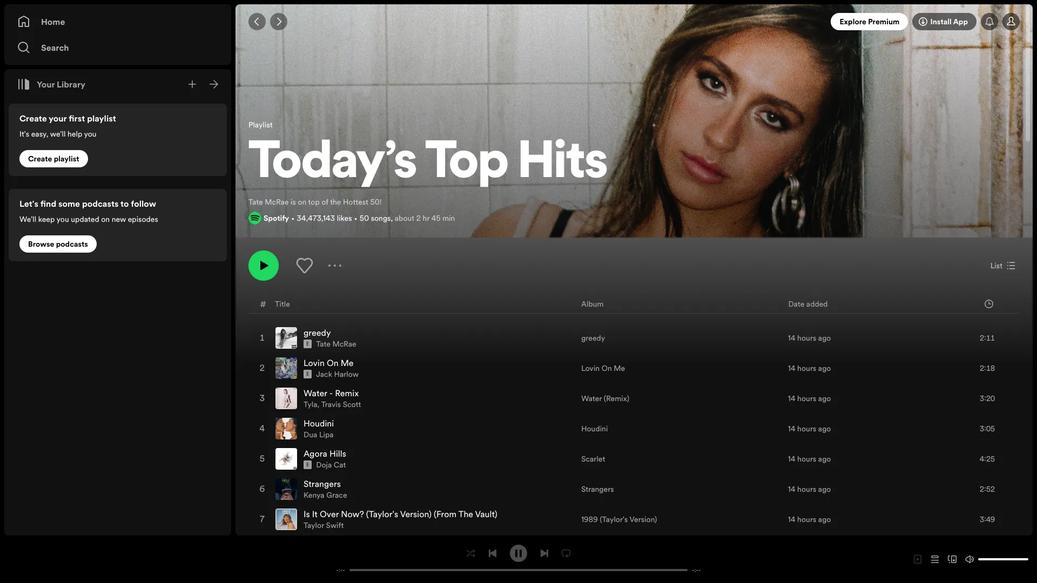 Task type: describe. For each thing, give the bounding box(es) containing it.
your
[[49, 112, 67, 124]]

harlow
[[334, 369, 359, 380]]

List button
[[986, 257, 1020, 274]]

50 songs , about 2 hr 45 min
[[360, 213, 455, 224]]

hits
[[518, 139, 608, 190]]

taylor
[[304, 520, 324, 531]]

(from
[[434, 508, 457, 520]]

new
[[112, 214, 126, 225]]

scott
[[343, 399, 361, 410]]

14 hours ago for water - remix
[[788, 393, 831, 404]]

search
[[41, 42, 69, 53]]

help
[[68, 129, 82, 139]]

hours for strangers
[[798, 484, 817, 495]]

it
[[312, 508, 318, 520]]

scarlet link
[[581, 454, 605, 465]]

hr
[[423, 213, 430, 224]]

#
[[260, 298, 266, 310]]

doja cat link
[[316, 460, 346, 471]]

14 for is it over now? (taylor's version) (from the vault)
[[788, 514, 796, 525]]

ago for greedy
[[819, 333, 831, 344]]

1 horizontal spatial ,
[[391, 213, 393, 224]]

min
[[443, 213, 455, 224]]

agora hills cell
[[276, 445, 351, 474]]

greedy cell
[[276, 324, 361, 353]]

list
[[991, 260, 1003, 271]]

strangers kenya grace
[[304, 478, 347, 501]]

hours for houdini
[[798, 424, 817, 434]]

playlist
[[249, 119, 273, 130]]

create your first playlist it's easy, we'll help you
[[19, 112, 116, 139]]

34,473,143
[[297, 213, 335, 224]]

hours for lovin on me
[[798, 363, 817, 374]]

1989 (taylor's version)
[[581, 514, 657, 525]]

let's
[[19, 198, 38, 210]]

(taylor's inside is it over now? (taylor's version) (from the vault) taylor swift
[[366, 508, 398, 520]]

what's new image
[[986, 17, 994, 26]]

agora hills e
[[304, 448, 346, 468]]

lovin for lovin on me
[[581, 363, 600, 374]]

14 hours ago for greedy
[[788, 333, 831, 344]]

today's top hits grid
[[236, 294, 1033, 584]]

it's
[[19, 129, 29, 139]]

explicit element for greedy
[[304, 340, 312, 349]]

0 vertical spatial on
[[298, 197, 307, 207]]

songs
[[371, 213, 391, 224]]

4:25
[[980, 454, 995, 465]]

date added
[[789, 299, 828, 309]]

50!
[[370, 197, 382, 207]]

agora
[[304, 448, 327, 460]]

explore
[[840, 16, 867, 27]]

tate for tate mcrae is on top of the hottest 50!
[[249, 197, 263, 207]]

dua lipa link
[[304, 430, 334, 440]]

top
[[425, 139, 509, 190]]

your library button
[[13, 73, 90, 95]]

2:11 cell
[[955, 324, 1010, 353]]

houdini dua lipa
[[304, 418, 334, 440]]

player controls element
[[324, 545, 714, 575]]

ago for is it over now? (taylor's version) (from the vault)
[[819, 514, 831, 525]]

lovin for lovin on me e
[[304, 357, 325, 369]]

previous image
[[488, 549, 497, 558]]

mcrae for tate mcrae is on top of the hottest 50!
[[265, 197, 289, 207]]

doja cat
[[316, 460, 346, 471]]

now?
[[341, 508, 364, 520]]

water - remix cell
[[276, 384, 365, 413]]

14 hours ago for is it over now? (taylor's version) (from the vault)
[[788, 514, 831, 525]]

of
[[322, 197, 328, 207]]

follow
[[131, 198, 156, 210]]

14 hours ago for strangers
[[788, 484, 831, 495]]

mcrae for tate mcrae
[[333, 339, 356, 350]]

home link
[[17, 11, 218, 32]]

14 for agora hills
[[788, 454, 796, 465]]

3:20
[[980, 393, 995, 404]]

install app
[[931, 16, 968, 27]]

hours for water - remix
[[798, 393, 817, 404]]

greedy link inside greedy cell
[[304, 327, 331, 339]]

hottest
[[343, 197, 368, 207]]

2:18 cell
[[955, 354, 1010, 383]]

some
[[58, 198, 80, 210]]

ago for houdini
[[819, 424, 831, 434]]

home
[[41, 16, 65, 28]]

(remix)
[[604, 393, 630, 404]]

14 for water - remix
[[788, 393, 796, 404]]

greedy for greedy
[[581, 333, 605, 344]]

2:18
[[980, 363, 995, 374]]

is it over now? (taylor's version) (from the vault) cell
[[276, 505, 502, 534]]

find
[[40, 198, 56, 210]]

the
[[330, 197, 341, 207]]

ago for strangers
[[819, 484, 831, 495]]

1 -:-- from the left
[[336, 567, 345, 575]]

scarlet
[[581, 454, 605, 465]]

1 horizontal spatial greedy link
[[581, 333, 605, 344]]

1 horizontal spatial (taylor's
[[600, 514, 628, 525]]

we'll
[[50, 129, 66, 139]]

2:52
[[980, 484, 995, 495]]

top bar and user menu element
[[236, 4, 1033, 39]]

e inside "lovin on me e"
[[306, 371, 309, 378]]

water for -
[[304, 387, 327, 399]]

disable repeat image
[[562, 549, 571, 558]]

next image
[[540, 549, 549, 558]]

strangers for strangers kenya grace
[[304, 478, 341, 490]]

album
[[581, 299, 604, 309]]

you for first
[[84, 129, 97, 139]]

version) inside is it over now? (taylor's version) (from the vault) taylor swift
[[400, 508, 432, 520]]

duration element
[[985, 300, 994, 308]]

let's find some podcasts to follow we'll keep you updated on new episodes
[[19, 198, 158, 225]]

browse podcasts link
[[19, 236, 97, 253]]

spotify link
[[264, 213, 289, 224]]

podcasts inside let's find some podcasts to follow we'll keep you updated on new episodes
[[82, 198, 119, 210]]

swift
[[326, 520, 344, 531]]

jack harlow
[[316, 369, 359, 380]]

premium
[[868, 16, 900, 27]]

browse
[[28, 239, 54, 250]]

2 :- from the left
[[695, 567, 699, 575]]

2
[[416, 213, 421, 224]]

14 for strangers
[[788, 484, 796, 495]]

install app link
[[913, 13, 977, 30]]

on for lovin on me e
[[327, 357, 339, 369]]

lovin on me link inside cell
[[304, 357, 354, 369]]

strangers link inside cell
[[304, 478, 341, 490]]

- inside water - remix tyla , travis scott
[[329, 387, 333, 399]]

easy,
[[31, 129, 48, 139]]

today's top hits
[[249, 139, 608, 190]]



Task type: vqa. For each thing, say whether or not it's contained in the screenshot.
1 related to greedy
no



Task type: locate. For each thing, give the bounding box(es) containing it.
jack harlow link
[[316, 369, 359, 380]]

2 -:-- from the left
[[692, 567, 701, 575]]

today's
[[249, 139, 417, 190]]

1 horizontal spatial water
[[581, 393, 602, 404]]

mcrae
[[265, 197, 289, 207], [333, 339, 356, 350]]

7 14 hours ago from the top
[[788, 514, 831, 525]]

0 horizontal spatial on
[[101, 214, 110, 225]]

1 horizontal spatial on
[[602, 363, 612, 374]]

podcasts down updated
[[56, 239, 88, 250]]

me down tate mcrae link
[[341, 357, 354, 369]]

is
[[304, 508, 310, 520]]

0 horizontal spatial houdini link
[[304, 418, 334, 430]]

me for lovin on me e
[[341, 357, 354, 369]]

cat
[[334, 460, 346, 471]]

lovin up water (remix)
[[581, 363, 600, 374]]

4:25 cell
[[955, 445, 1010, 474]]

create down easy, on the left of the page
[[28, 153, 52, 164]]

spotify
[[264, 213, 289, 224]]

3:49 cell
[[955, 505, 1010, 534]]

2 14 hours ago from the top
[[788, 363, 831, 374]]

version) right '1989'
[[630, 514, 657, 525]]

(taylor's
[[366, 508, 398, 520], [600, 514, 628, 525]]

over
[[320, 508, 339, 520]]

3 ago from the top
[[819, 393, 831, 404]]

1 hours from the top
[[798, 333, 817, 344]]

tate mcrae
[[316, 339, 356, 350]]

pause image
[[514, 549, 523, 558]]

date
[[789, 299, 805, 309]]

4 14 hours ago from the top
[[788, 424, 831, 434]]

houdini link
[[304, 418, 334, 430], [581, 424, 608, 434]]

hours for agora hills
[[798, 454, 817, 465]]

me inside "lovin on me e"
[[341, 357, 354, 369]]

14 hours ago for lovin on me
[[788, 363, 831, 374]]

1 vertical spatial ,
[[317, 399, 319, 410]]

houdini inside cell
[[304, 418, 334, 430]]

lovin on me e
[[304, 357, 354, 378]]

kenya grace link
[[304, 490, 347, 501]]

0 vertical spatial podcasts
[[82, 198, 119, 210]]

tate mcrae link
[[316, 339, 356, 350]]

2 vertical spatial e
[[306, 462, 309, 468]]

playlist
[[87, 112, 116, 124], [54, 153, 79, 164]]

on inside let's find some podcasts to follow we'll keep you updated on new episodes
[[101, 214, 110, 225]]

, left travis
[[317, 399, 319, 410]]

1 vertical spatial podcasts
[[56, 239, 88, 250]]

1 explicit element from the top
[[304, 340, 312, 349]]

podcasts
[[82, 198, 119, 210], [56, 239, 88, 250]]

1 horizontal spatial me
[[614, 363, 625, 374]]

2:11
[[980, 333, 995, 344]]

0 horizontal spatial mcrae
[[265, 197, 289, 207]]

0 vertical spatial ,
[[391, 213, 393, 224]]

0 vertical spatial playlist
[[87, 112, 116, 124]]

water inside water - remix tyla , travis scott
[[304, 387, 327, 399]]

1989 (taylor's version) link
[[581, 514, 657, 525]]

Disable repeat checkbox
[[558, 545, 575, 562]]

6 14 from the top
[[788, 484, 796, 495]]

tate inside greedy cell
[[316, 339, 331, 350]]

e down the "agora"
[[306, 462, 309, 468]]

1 :- from the left
[[339, 567, 343, 575]]

grace
[[326, 490, 347, 501]]

0 horizontal spatial me
[[341, 357, 354, 369]]

explore premium
[[840, 16, 900, 27]]

14 for greedy
[[788, 333, 796, 344]]

1 vertical spatial mcrae
[[333, 339, 356, 350]]

you inside the create your first playlist it's easy, we'll help you
[[84, 129, 97, 139]]

tate up 'spotify' image
[[249, 197, 263, 207]]

1 vertical spatial on
[[101, 214, 110, 225]]

14 hours ago for agora hills
[[788, 454, 831, 465]]

travis scott link
[[321, 399, 361, 410]]

, inside water - remix tyla , travis scott
[[317, 399, 319, 410]]

0 horizontal spatial :-
[[339, 567, 343, 575]]

create up easy, on the left of the page
[[19, 112, 47, 124]]

0 horizontal spatial houdini
[[304, 418, 334, 430]]

0 horizontal spatial greedy
[[304, 327, 331, 339]]

houdini for houdini
[[581, 424, 608, 434]]

explicit element down the "agora"
[[304, 461, 312, 470]]

7 ago from the top
[[819, 514, 831, 525]]

e inside agora hills e
[[306, 462, 309, 468]]

you for some
[[56, 214, 69, 225]]

first
[[69, 112, 85, 124]]

me up (remix)
[[614, 363, 625, 374]]

on inside "lovin on me e"
[[327, 357, 339, 369]]

1 14 hours ago from the top
[[788, 333, 831, 344]]

5 hours from the top
[[798, 454, 817, 465]]

your library
[[37, 78, 85, 90]]

greedy up lovin on me cell
[[304, 327, 331, 339]]

0 horizontal spatial on
[[327, 357, 339, 369]]

houdini cell
[[276, 414, 338, 444]]

0 horizontal spatial you
[[56, 214, 69, 225]]

create for your
[[19, 112, 47, 124]]

podcasts up updated
[[82, 198, 119, 210]]

tate up "lovin on me e"
[[316, 339, 331, 350]]

1 horizontal spatial strangers link
[[581, 484, 614, 495]]

hours for is it over now? (taylor's version) (from the vault)
[[798, 514, 817, 525]]

strangers
[[304, 478, 341, 490], [581, 484, 614, 495]]

1 horizontal spatial greedy
[[581, 333, 605, 344]]

playlist right first
[[87, 112, 116, 124]]

on
[[327, 357, 339, 369], [602, 363, 612, 374]]

34,473,143 likes
[[297, 213, 352, 224]]

1 horizontal spatial you
[[84, 129, 97, 139]]

on right "is"
[[298, 197, 307, 207]]

top
[[308, 197, 320, 207]]

go forward image
[[274, 17, 283, 26]]

the
[[459, 508, 473, 520]]

# row
[[249, 294, 1020, 314]]

lovin on me cell
[[276, 354, 363, 383]]

remix
[[335, 387, 359, 399]]

0 horizontal spatial strangers link
[[304, 478, 341, 490]]

3 14 from the top
[[788, 393, 796, 404]]

5 14 from the top
[[788, 454, 796, 465]]

greedy e
[[304, 327, 331, 347]]

3 explicit element from the top
[[304, 461, 312, 470]]

hours for greedy
[[798, 333, 817, 344]]

1 vertical spatial you
[[56, 214, 69, 225]]

0 horizontal spatial version)
[[400, 508, 432, 520]]

water - remix tyla , travis scott
[[304, 387, 361, 410]]

app
[[954, 16, 968, 27]]

e inside greedy e
[[306, 341, 309, 347]]

1 horizontal spatial mcrae
[[333, 339, 356, 350]]

houdini for houdini dua lipa
[[304, 418, 334, 430]]

houdini
[[304, 418, 334, 430], [581, 424, 608, 434]]

is it over now? (taylor's version) (from the vault) link
[[304, 508, 498, 520]]

strangers cell
[[276, 475, 352, 504]]

0 vertical spatial you
[[84, 129, 97, 139]]

6 ago from the top
[[819, 484, 831, 495]]

1 horizontal spatial strangers
[[581, 484, 614, 495]]

e left jack
[[306, 371, 309, 378]]

0 horizontal spatial tate
[[249, 197, 263, 207]]

0 horizontal spatial (taylor's
[[366, 508, 398, 520]]

doja
[[316, 460, 332, 471]]

volume high image
[[966, 555, 974, 564]]

3 e from the top
[[306, 462, 309, 468]]

1 vertical spatial create
[[28, 153, 52, 164]]

lovin down greedy cell
[[304, 357, 325, 369]]

explicit element left jack
[[304, 370, 312, 379]]

7 14 from the top
[[788, 514, 796, 525]]

kenya
[[304, 490, 325, 501]]

water for (remix)
[[581, 393, 602, 404]]

7 hours from the top
[[798, 514, 817, 525]]

tate mcrae is on top of the hottest 50!
[[249, 197, 382, 207]]

to
[[121, 198, 129, 210]]

explicit element inside agora hills cell
[[304, 461, 312, 470]]

1 horizontal spatial lovin
[[581, 363, 600, 374]]

you right help
[[84, 129, 97, 139]]

version) left (from
[[400, 508, 432, 520]]

greedy link
[[304, 327, 331, 339], [581, 333, 605, 344]]

3 hours from the top
[[798, 393, 817, 404]]

4 ago from the top
[[819, 424, 831, 434]]

me for lovin on me
[[614, 363, 625, 374]]

0 horizontal spatial lovin on me link
[[304, 357, 354, 369]]

main element
[[4, 4, 231, 536]]

1 horizontal spatial on
[[298, 197, 307, 207]]

45
[[432, 213, 441, 224]]

tyla link
[[304, 399, 317, 410]]

ago for agora hills
[[819, 454, 831, 465]]

create for playlist
[[28, 153, 52, 164]]

mcrae right greedy e on the left of the page
[[333, 339, 356, 350]]

3:05
[[980, 424, 995, 434]]

greedy link up lovin on me
[[581, 333, 605, 344]]

water (remix)
[[581, 393, 630, 404]]

tyla
[[304, 399, 317, 410]]

strangers inside strangers kenya grace
[[304, 478, 341, 490]]

greedy link up lovin on me cell
[[304, 327, 331, 339]]

14 for houdini
[[788, 424, 796, 434]]

explore premium button
[[831, 13, 909, 30]]

1 horizontal spatial -:--
[[692, 567, 701, 575]]

explicit element for lovin on me
[[304, 370, 312, 379]]

cell
[[955, 535, 1010, 565]]

2 vertical spatial explicit element
[[304, 461, 312, 470]]

1 vertical spatial explicit element
[[304, 370, 312, 379]]

greedy for greedy e
[[304, 327, 331, 339]]

hours
[[798, 333, 817, 344], [798, 363, 817, 374], [798, 393, 817, 404], [798, 424, 817, 434], [798, 454, 817, 465], [798, 484, 817, 495], [798, 514, 817, 525]]

0 vertical spatial e
[[306, 341, 309, 347]]

explicit element up lovin on me cell
[[304, 340, 312, 349]]

(taylor's right now?
[[366, 508, 398, 520]]

water (remix) link
[[581, 393, 630, 404]]

2 hours from the top
[[798, 363, 817, 374]]

lovin on me
[[581, 363, 625, 374]]

likes
[[337, 213, 352, 224]]

0 horizontal spatial strangers
[[304, 478, 341, 490]]

create playlist
[[28, 153, 79, 164]]

1 horizontal spatial houdini
[[581, 424, 608, 434]]

4 14 from the top
[[788, 424, 796, 434]]

1 horizontal spatial lovin on me link
[[581, 363, 625, 374]]

keep
[[38, 214, 55, 225]]

enable shuffle image
[[467, 549, 476, 558]]

lovin on me link
[[304, 357, 354, 369], [581, 363, 625, 374]]

3:49
[[980, 514, 995, 525]]

1 horizontal spatial :-
[[695, 567, 699, 575]]

you right keep
[[56, 214, 69, 225]]

6 14 hours ago from the top
[[788, 484, 831, 495]]

duration image
[[985, 300, 994, 308]]

tate for tate mcrae
[[316, 339, 331, 350]]

, left "about"
[[391, 213, 393, 224]]

is it over now? (taylor's version) (from the vault) taylor swift
[[304, 508, 498, 531]]

vault)
[[475, 508, 498, 520]]

1 horizontal spatial playlist
[[87, 112, 116, 124]]

search link
[[17, 37, 218, 58]]

(taylor's right '1989'
[[600, 514, 628, 525]]

0 horizontal spatial -:--
[[336, 567, 345, 575]]

browse podcasts
[[28, 239, 88, 250]]

2 14 from the top
[[788, 363, 796, 374]]

taylor swift link
[[304, 520, 344, 531]]

ago
[[819, 333, 831, 344], [819, 363, 831, 374], [819, 393, 831, 404], [819, 424, 831, 434], [819, 454, 831, 465], [819, 484, 831, 495], [819, 514, 831, 525]]

0 vertical spatial explicit element
[[304, 340, 312, 349]]

on
[[298, 197, 307, 207], [101, 214, 110, 225]]

1 e from the top
[[306, 341, 309, 347]]

3 14 hours ago from the top
[[788, 393, 831, 404]]

4 hours from the top
[[798, 424, 817, 434]]

mcrae inside greedy cell
[[333, 339, 356, 350]]

go back image
[[253, 17, 262, 26]]

lovin inside "lovin on me e"
[[304, 357, 325, 369]]

playlist inside button
[[54, 153, 79, 164]]

about
[[395, 213, 415, 224]]

jack
[[316, 369, 332, 380]]

0 horizontal spatial lovin
[[304, 357, 325, 369]]

mcrae up the spotify
[[265, 197, 289, 207]]

5 14 hours ago from the top
[[788, 454, 831, 465]]

on left new
[[101, 214, 110, 225]]

1 horizontal spatial version)
[[630, 514, 657, 525]]

1 horizontal spatial houdini link
[[581, 424, 608, 434]]

0 vertical spatial tate
[[249, 197, 263, 207]]

explicit element
[[304, 340, 312, 349], [304, 370, 312, 379], [304, 461, 312, 470]]

install
[[931, 16, 952, 27]]

,
[[391, 213, 393, 224], [317, 399, 319, 410]]

14 for lovin on me
[[788, 363, 796, 374]]

1 vertical spatial playlist
[[54, 153, 79, 164]]

1 14 from the top
[[788, 333, 796, 344]]

0 vertical spatial create
[[19, 112, 47, 124]]

14 hours ago for houdini
[[788, 424, 831, 434]]

strangers for strangers
[[581, 484, 614, 495]]

1 ago from the top
[[819, 333, 831, 344]]

hills
[[330, 448, 346, 460]]

ago for water - remix
[[819, 393, 831, 404]]

travis
[[321, 399, 341, 410]]

spotify image
[[249, 212, 262, 225]]

0 vertical spatial mcrae
[[265, 197, 289, 207]]

create inside button
[[28, 153, 52, 164]]

playlist down help
[[54, 153, 79, 164]]

greedy inside cell
[[304, 327, 331, 339]]

0 horizontal spatial playlist
[[54, 153, 79, 164]]

14
[[788, 333, 796, 344], [788, 363, 796, 374], [788, 393, 796, 404], [788, 424, 796, 434], [788, 454, 796, 465], [788, 484, 796, 495], [788, 514, 796, 525]]

playlist inside the create your first playlist it's easy, we'll help you
[[87, 112, 116, 124]]

explicit element inside lovin on me cell
[[304, 370, 312, 379]]

greedy up lovin on me
[[581, 333, 605, 344]]

2 ago from the top
[[819, 363, 831, 374]]

1 vertical spatial tate
[[316, 339, 331, 350]]

# column header
[[260, 294, 266, 313]]

explicit element inside greedy cell
[[304, 340, 312, 349]]

0 horizontal spatial ,
[[317, 399, 319, 410]]

you inside let's find some podcasts to follow we'll keep you updated on new episodes
[[56, 214, 69, 225]]

0 horizontal spatial water
[[304, 387, 327, 399]]

-:--
[[336, 567, 345, 575], [692, 567, 701, 575]]

0 horizontal spatial greedy link
[[304, 327, 331, 339]]

e up lovin on me cell
[[306, 341, 309, 347]]

1 horizontal spatial tate
[[316, 339, 331, 350]]

explicit element for agora hills
[[304, 461, 312, 470]]

2 explicit element from the top
[[304, 370, 312, 379]]

ago for lovin on me
[[819, 363, 831, 374]]

strangers link
[[304, 478, 341, 490], [581, 484, 614, 495]]

connect to a device image
[[948, 555, 957, 564]]

episodes
[[128, 214, 158, 225]]

on for lovin on me
[[602, 363, 612, 374]]

6 hours from the top
[[798, 484, 817, 495]]

tate
[[249, 197, 263, 207], [316, 339, 331, 350]]

create inside the create your first playlist it's easy, we'll help you
[[19, 112, 47, 124]]

2 e from the top
[[306, 371, 309, 378]]

5 ago from the top
[[819, 454, 831, 465]]

1 vertical spatial e
[[306, 371, 309, 378]]



